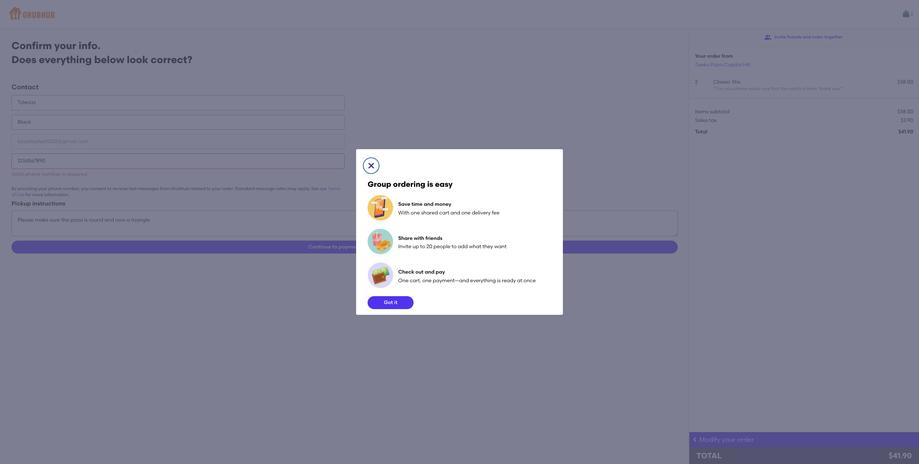 Task type: describe. For each thing, give the bounding box(es) containing it.
2 inside button
[[911, 11, 913, 17]]

thank
[[819, 86, 831, 91]]

group
[[368, 180, 391, 189]]

$38.00 " can you please make sure that the ranch is there, thank you! "
[[713, 79, 913, 91]]

people icon image
[[764, 34, 772, 41]]

invite inside button
[[774, 35, 786, 40]]

$38.00 for $38.00
[[898, 109, 913, 115]]

providing
[[18, 186, 37, 191]]

fee
[[492, 210, 500, 216]]

invite friends and order together
[[774, 35, 843, 40]]

0 vertical spatial total
[[695, 129, 707, 135]]

can
[[715, 86, 724, 91]]

what
[[469, 244, 481, 250]]

First name text field
[[11, 95, 345, 111]]

ordering
[[393, 180, 425, 189]]

0 horizontal spatial 2
[[695, 79, 698, 85]]

grubhub
[[171, 186, 189, 191]]

Phone telephone field
[[11, 154, 345, 169]]

everything inside confirm your info. does everything below look correct?
[[39, 53, 92, 66]]

your left order.
[[212, 186, 221, 191]]

0 horizontal spatial from
[[160, 186, 170, 191]]

see
[[311, 186, 319, 191]]

method
[[362, 244, 381, 250]]

rates
[[276, 186, 286, 191]]

Pickup instructions text field
[[11, 211, 678, 237]]

your
[[695, 53, 706, 59]]

sales tax
[[695, 117, 717, 123]]

by providing your phone number, you consent to receive text messages from grubhub related to your order. standard message rates may apply. see our
[[11, 186, 328, 191]]

pay
[[436, 269, 445, 276]]

you inside the $38.00 " can you please make sure that the ranch is there, thank you! "
[[725, 86, 733, 91]]

below
[[94, 53, 124, 66]]

pizza
[[710, 62, 723, 68]]

look
[[127, 53, 148, 66]]

together
[[825, 35, 843, 40]]

2 " from the left
[[841, 86, 843, 91]]

terms
[[328, 186, 340, 191]]

your right "modify"
[[722, 436, 736, 444]]

text
[[129, 186, 137, 191]]

add
[[458, 244, 468, 250]]

got it button
[[368, 297, 414, 310]]

modify your order
[[699, 436, 754, 444]]

to left 20
[[420, 244, 425, 250]]

delivery
[[472, 210, 491, 216]]

and for money
[[424, 202, 434, 208]]

the
[[781, 86, 788, 91]]

friends inside share with friends invite up to 20 people to add what they want
[[426, 235, 443, 241]]

and right the cart
[[451, 210, 460, 216]]

0 vertical spatial phone
[[25, 171, 40, 177]]

for more information.
[[25, 193, 70, 198]]

terms of use
[[11, 186, 340, 198]]

save time and money with one shared cart and one delivery fee
[[398, 202, 500, 216]]

1 horizontal spatial order
[[737, 436, 754, 444]]

apply.
[[298, 186, 310, 191]]

ready
[[502, 278, 516, 284]]

one inside check out and pay one cart, one payment—and everything is ready at once
[[422, 278, 432, 284]]

to right related
[[206, 186, 211, 191]]

1 " from the left
[[713, 86, 715, 91]]

terms of use link
[[11, 186, 340, 198]]

message
[[256, 186, 275, 191]]

with
[[414, 235, 424, 241]]

number
[[42, 171, 61, 177]]

out
[[416, 269, 424, 276]]

required
[[67, 171, 87, 177]]

0 horizontal spatial one
[[411, 210, 420, 216]]

Last name text field
[[11, 115, 345, 130]]

valid phone number is required
[[11, 171, 87, 177]]

is left easy on the top left of the page
[[427, 180, 433, 189]]

cart,
[[410, 278, 421, 284]]

by
[[11, 186, 17, 191]]

valid
[[11, 171, 24, 177]]

continue
[[308, 244, 331, 250]]

messages
[[138, 186, 159, 191]]

pickup
[[11, 200, 31, 207]]

svg image
[[367, 161, 376, 170]]

payment
[[339, 244, 361, 250]]

group ordering is easy
[[368, 180, 453, 189]]

subtotal
[[710, 109, 730, 115]]

confirm
[[11, 39, 52, 52]]

classic stix
[[713, 79, 741, 85]]

with
[[398, 210, 410, 216]]

check
[[398, 269, 414, 276]]

info.
[[79, 39, 100, 52]]

classic
[[713, 79, 731, 85]]

and for order
[[803, 35, 811, 40]]

from inside your order from zeeks pizza capitol hill
[[722, 53, 733, 59]]

0 horizontal spatial you
[[81, 186, 88, 191]]

you!
[[832, 86, 841, 91]]

once
[[524, 278, 536, 284]]

receive
[[113, 186, 128, 191]]

share
[[398, 235, 413, 241]]

one
[[398, 278, 409, 284]]

money
[[435, 202, 451, 208]]

capitol
[[724, 62, 742, 68]]

use
[[17, 193, 25, 198]]

time
[[412, 202, 423, 208]]



Task type: locate. For each thing, give the bounding box(es) containing it.
total down "modify"
[[697, 452, 722, 461]]

invite
[[774, 35, 786, 40], [398, 244, 411, 250]]

that
[[771, 86, 780, 91]]

1 vertical spatial $38.00
[[898, 109, 913, 115]]

standard
[[235, 186, 255, 191]]

and up shared
[[424, 202, 434, 208]]

is left there,
[[802, 86, 805, 91]]

it
[[394, 300, 398, 306]]

1 horizontal spatial 2
[[911, 11, 913, 17]]

of
[[11, 193, 16, 198]]

your
[[54, 39, 76, 52], [38, 186, 47, 191], [212, 186, 221, 191], [722, 436, 736, 444]]

2 $38.00 from the top
[[898, 109, 913, 115]]

0 vertical spatial invite
[[774, 35, 786, 40]]

to inside button
[[332, 244, 337, 250]]

order inside your order from zeeks pizza capitol hill
[[707, 53, 721, 59]]

1 vertical spatial everything
[[470, 278, 496, 284]]

payment—and
[[433, 278, 469, 284]]

related
[[190, 186, 205, 191]]

from up "zeeks pizza capitol hill" link
[[722, 53, 733, 59]]

order inside button
[[812, 35, 823, 40]]

your order from zeeks pizza capitol hill
[[695, 53, 750, 68]]

information.
[[44, 193, 70, 198]]

0 horizontal spatial order
[[707, 53, 721, 59]]

and right out
[[425, 269, 435, 276]]

continue to payment method
[[308, 244, 381, 250]]

1 vertical spatial total
[[697, 452, 722, 461]]

everything down info.
[[39, 53, 92, 66]]

to
[[107, 186, 112, 191], [206, 186, 211, 191], [420, 244, 425, 250], [452, 244, 457, 250], [332, 244, 337, 250]]

$38.00 inside the $38.00 " can you please make sure that the ranch is there, thank you! "
[[898, 79, 913, 85]]

may
[[287, 186, 297, 191]]

instructions
[[32, 200, 65, 207]]

" right thank
[[841, 86, 843, 91]]

everything left ready
[[470, 278, 496, 284]]

$38.00 for $38.00 " can you please make sure that the ranch is there, thank you! "
[[898, 79, 913, 85]]

0 vertical spatial everything
[[39, 53, 92, 66]]

0 horizontal spatial phone
[[25, 171, 40, 177]]

ranch
[[789, 86, 801, 91]]

2
[[911, 11, 913, 17], [695, 79, 698, 85]]

phone up information.
[[48, 186, 62, 191]]

0 vertical spatial $38.00
[[898, 79, 913, 85]]

0 vertical spatial you
[[725, 86, 733, 91]]

at
[[517, 278, 522, 284]]

"
[[713, 86, 715, 91], [841, 86, 843, 91]]

" down the classic
[[713, 86, 715, 91]]

0 vertical spatial $41.90
[[899, 129, 913, 135]]

zeeks
[[695, 62, 709, 68]]

is right the number
[[62, 171, 65, 177]]

got it
[[384, 300, 398, 306]]

is left ready
[[497, 278, 501, 284]]

2 button
[[902, 8, 913, 20]]

valid phone number is required alert
[[11, 171, 87, 177]]

up
[[413, 244, 419, 250]]

our
[[320, 186, 327, 191]]

2 horizontal spatial order
[[812, 35, 823, 40]]

friends up 20
[[426, 235, 443, 241]]

order left together
[[812, 35, 823, 40]]

everything inside check out and pay one cart, one payment—and everything is ready at once
[[470, 278, 496, 284]]

make
[[749, 86, 760, 91]]

1 $38.00 from the top
[[898, 79, 913, 85]]

friends
[[787, 35, 802, 40], [426, 235, 443, 241]]

0 vertical spatial 2
[[911, 11, 913, 17]]

zeeks pizza capitol hill link
[[695, 62, 750, 68]]

hill
[[743, 62, 750, 68]]

is inside check out and pay one cart, one payment—and everything is ready at once
[[497, 278, 501, 284]]

sure
[[761, 86, 770, 91]]

you left consent
[[81, 186, 88, 191]]

and inside button
[[803, 35, 811, 40]]

total down "sales"
[[695, 129, 707, 135]]

2 horizontal spatial one
[[461, 210, 471, 216]]

main navigation navigation
[[0, 0, 919, 28]]

1 horizontal spatial you
[[725, 86, 733, 91]]

and left together
[[803, 35, 811, 40]]

phone
[[25, 171, 40, 177], [48, 186, 62, 191]]

confirm your info. does everything below look correct?
[[11, 39, 192, 66]]

cart
[[439, 210, 449, 216]]

1 vertical spatial invite
[[398, 244, 411, 250]]

1 horizontal spatial one
[[422, 278, 432, 284]]

contact
[[11, 83, 39, 91]]

20
[[426, 244, 432, 250]]

1 vertical spatial you
[[81, 186, 88, 191]]

2 vertical spatial order
[[737, 436, 754, 444]]

1 vertical spatial $41.90
[[889, 452, 912, 461]]

is inside the $38.00 " can you please make sure that the ranch is there, thank you! "
[[802, 86, 805, 91]]

1 horizontal spatial from
[[722, 53, 733, 59]]

and inside check out and pay one cart, one payment—and everything is ready at once
[[425, 269, 435, 276]]

items
[[695, 109, 709, 115]]

people
[[434, 244, 451, 250]]

friends right people icon on the top
[[787, 35, 802, 40]]

invite right people icon on the top
[[774, 35, 786, 40]]

to left add
[[452, 244, 457, 250]]

0 vertical spatial order
[[812, 35, 823, 40]]

0 horizontal spatial "
[[713, 86, 715, 91]]

there,
[[806, 86, 818, 91]]

1 vertical spatial friends
[[426, 235, 443, 241]]

invite friends and order together button
[[764, 31, 843, 44]]

continue to payment method button
[[11, 241, 678, 254]]

order.
[[222, 186, 234, 191]]

to left payment
[[332, 244, 337, 250]]

tax
[[709, 117, 717, 123]]

number,
[[63, 186, 80, 191]]

1 vertical spatial order
[[707, 53, 721, 59]]

you down classic stix
[[725, 86, 733, 91]]

got
[[384, 300, 393, 306]]

from left grubhub
[[160, 186, 170, 191]]

share with friends image
[[368, 229, 393, 255]]

0 horizontal spatial invite
[[398, 244, 411, 250]]

one left "delivery"
[[461, 210, 471, 216]]

order up pizza
[[707, 53, 721, 59]]

everything
[[39, 53, 92, 66], [470, 278, 496, 284]]

easy
[[435, 180, 453, 189]]

your up for more information.
[[38, 186, 47, 191]]

invite down share
[[398, 244, 411, 250]]

0 vertical spatial from
[[722, 53, 733, 59]]

share with friends invite up to 20 people to add what they want
[[398, 235, 507, 250]]

0 horizontal spatial friends
[[426, 235, 443, 241]]

0 horizontal spatial everything
[[39, 53, 92, 66]]

order right "modify"
[[737, 436, 754, 444]]

your left info.
[[54, 39, 76, 52]]

stix
[[732, 79, 741, 85]]

to left receive
[[107, 186, 112, 191]]

check out and pay one cart, one payment—and everything is ready at once
[[398, 269, 536, 284]]

friends inside invite friends and order together button
[[787, 35, 802, 40]]

1 horizontal spatial "
[[841, 86, 843, 91]]

check out and pay image
[[368, 263, 394, 289]]

items subtotal
[[695, 109, 730, 115]]

1 vertical spatial 2
[[695, 79, 698, 85]]

1 horizontal spatial friends
[[787, 35, 802, 40]]

consent
[[90, 186, 106, 191]]

0 vertical spatial friends
[[787, 35, 802, 40]]

1 horizontal spatial invite
[[774, 35, 786, 40]]

$3.90
[[901, 117, 913, 123]]

correct?
[[151, 53, 192, 66]]

one down "time"
[[411, 210, 420, 216]]

pickup instructions
[[11, 200, 65, 207]]

total
[[695, 129, 707, 135], [697, 452, 722, 461]]

save time and money image
[[368, 195, 393, 221]]

one down out
[[422, 278, 432, 284]]

phone right valid
[[25, 171, 40, 177]]

does
[[11, 53, 36, 66]]

shared
[[421, 210, 438, 216]]

1 vertical spatial phone
[[48, 186, 62, 191]]

1 horizontal spatial phone
[[48, 186, 62, 191]]

1 vertical spatial from
[[160, 186, 170, 191]]

and for pay
[[425, 269, 435, 276]]

they
[[483, 244, 493, 250]]

1 horizontal spatial everything
[[470, 278, 496, 284]]

want
[[494, 244, 507, 250]]

order
[[812, 35, 823, 40], [707, 53, 721, 59], [737, 436, 754, 444]]

sales
[[695, 117, 708, 123]]

your inside confirm your info. does everything below look correct?
[[54, 39, 76, 52]]

more
[[32, 193, 43, 198]]

invite inside share with friends invite up to 20 people to add what they want
[[398, 244, 411, 250]]

for
[[26, 193, 31, 198]]



Task type: vqa. For each thing, say whether or not it's contained in the screenshot.
Pikesville
no



